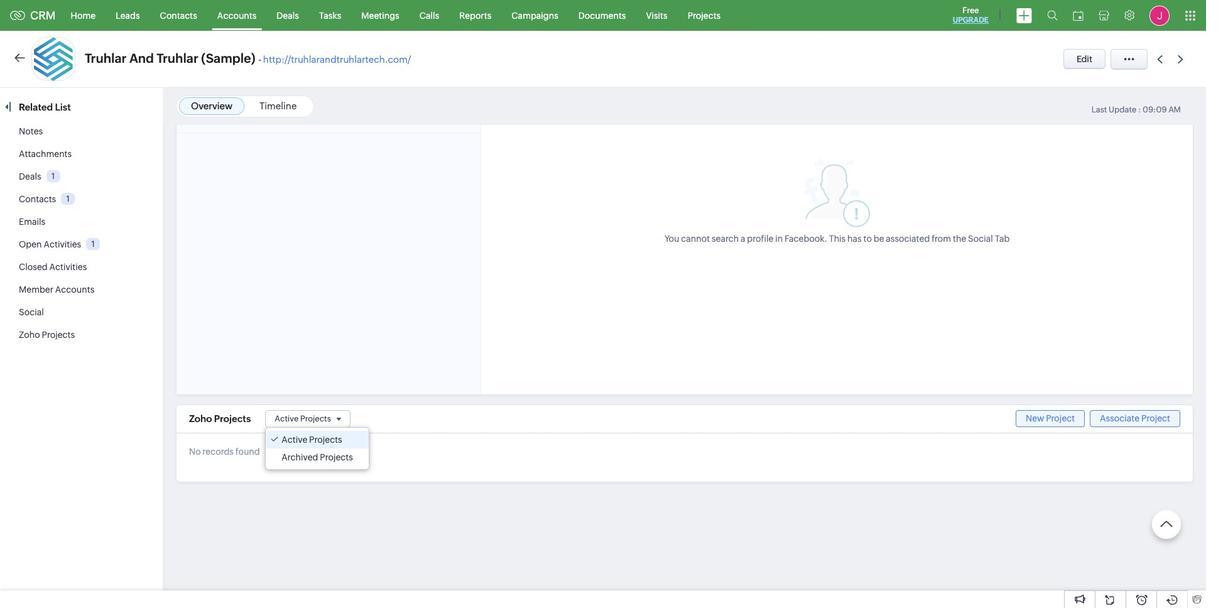 Task type: describe. For each thing, give the bounding box(es) containing it.
reports
[[459, 10, 491, 20]]

tab
[[995, 233, 1010, 243]]

reports link
[[449, 0, 501, 30]]

has
[[847, 233, 862, 243]]

1 vertical spatial contacts link
[[19, 194, 56, 204]]

archived projects
[[282, 452, 353, 462]]

from
[[932, 233, 951, 243]]

0 horizontal spatial zoho projects
[[19, 330, 75, 340]]

create menu image
[[1016, 8, 1032, 23]]

crm link
[[10, 9, 56, 22]]

active projects inside field
[[275, 414, 331, 423]]

attachments link
[[19, 149, 72, 159]]

2 truhlar from the left
[[157, 51, 198, 65]]

1 vertical spatial social
[[19, 307, 44, 317]]

new project
[[1026, 413, 1075, 423]]

.
[[824, 233, 827, 243]]

no
[[189, 447, 201, 457]]

campaigns link
[[501, 0, 568, 30]]

tasks link
[[309, 0, 351, 30]]

0 vertical spatial zoho
[[19, 330, 40, 340]]

tree containing active projects
[[266, 427, 369, 469]]

timeline
[[259, 101, 297, 111]]

profile
[[747, 233, 774, 243]]

search image
[[1047, 10, 1058, 21]]

am
[[1168, 105, 1181, 114]]

http://truhlarandtruhlartech.com/ link
[[263, 54, 411, 65]]

this
[[829, 233, 846, 243]]

social link
[[19, 307, 44, 317]]

related
[[19, 102, 53, 112]]

profile element
[[1142, 0, 1177, 30]]

leads
[[116, 10, 140, 20]]

profile image
[[1150, 5, 1170, 25]]

visits
[[646, 10, 668, 20]]

timeline link
[[259, 101, 297, 111]]

activities for closed activities
[[49, 262, 87, 272]]

edit button
[[1063, 49, 1106, 69]]

new project link
[[1016, 410, 1085, 427]]

emails
[[19, 217, 45, 227]]

project for new project
[[1046, 413, 1075, 423]]

campaigns
[[512, 10, 558, 20]]

http://truhlarandtruhlartech.com/
[[263, 54, 411, 65]]

visits link
[[636, 0, 678, 30]]

next record image
[[1178, 55, 1186, 63]]

0 horizontal spatial accounts
[[55, 285, 94, 295]]

attachments
[[19, 149, 72, 159]]

open
[[19, 239, 42, 249]]

search
[[712, 233, 739, 243]]

records
[[203, 447, 234, 457]]

associate
[[1100, 413, 1140, 423]]

facebook
[[785, 233, 824, 243]]

calls link
[[409, 0, 449, 30]]

in
[[775, 233, 783, 243]]

overview link
[[191, 101, 233, 111]]

update
[[1109, 105, 1137, 114]]

1 vertical spatial active projects
[[282, 434, 342, 444]]

free
[[963, 6, 979, 15]]

you cannot search a profile in facebook . this has to be associated from the social tab
[[665, 233, 1010, 243]]

calls
[[419, 10, 439, 20]]

the
[[953, 233, 966, 243]]

list
[[55, 102, 71, 112]]

previous record image
[[1157, 55, 1163, 63]]

1 for open activities
[[91, 239, 95, 249]]

open activities link
[[19, 239, 81, 249]]

last
[[1092, 105, 1107, 114]]

member accounts
[[19, 285, 94, 295]]

-
[[258, 54, 261, 65]]

free upgrade
[[953, 6, 989, 24]]

calendar image
[[1073, 10, 1084, 20]]

be
[[874, 233, 884, 243]]



Task type: locate. For each thing, give the bounding box(es) containing it.
1 vertical spatial zoho projects
[[189, 413, 251, 424]]

1 right open activities
[[91, 239, 95, 249]]

truhlar and truhlar (sample) - http://truhlarandtruhlartech.com/
[[85, 51, 411, 65]]

zoho projects link
[[19, 330, 75, 340]]

closed activities
[[19, 262, 87, 272]]

0 vertical spatial zoho projects
[[19, 330, 75, 340]]

0 horizontal spatial zoho
[[19, 330, 40, 340]]

1 for deals
[[51, 171, 55, 181]]

accounts down closed activities link
[[55, 285, 94, 295]]

activities up member accounts link
[[49, 262, 87, 272]]

documents link
[[568, 0, 636, 30]]

cannot
[[681, 233, 710, 243]]

1 horizontal spatial 1
[[66, 194, 70, 203]]

associate project link
[[1090, 410, 1180, 427]]

projects
[[688, 10, 721, 20], [42, 330, 75, 340], [214, 413, 251, 424], [300, 414, 331, 423], [309, 434, 342, 444], [320, 452, 353, 462]]

activities for open activities
[[44, 239, 81, 249]]

0 horizontal spatial project
[[1046, 413, 1075, 423]]

0 horizontal spatial 1
[[51, 171, 55, 181]]

1 truhlar from the left
[[85, 51, 127, 65]]

accounts up (sample)
[[217, 10, 256, 20]]

active projects up archived projects
[[282, 434, 342, 444]]

0 horizontal spatial truhlar
[[85, 51, 127, 65]]

0 horizontal spatial deals
[[19, 171, 41, 182]]

last update : 09:09 am
[[1092, 105, 1181, 114]]

documents
[[578, 10, 626, 20]]

overview
[[191, 101, 233, 111]]

open activities
[[19, 239, 81, 249]]

accounts
[[217, 10, 256, 20], [55, 285, 94, 295]]

meetings link
[[351, 0, 409, 30]]

1 vertical spatial active
[[282, 434, 307, 444]]

zoho projects down social link
[[19, 330, 75, 340]]

0 vertical spatial deals
[[277, 10, 299, 20]]

contacts
[[160, 10, 197, 20], [19, 194, 56, 204]]

home
[[71, 10, 96, 20]]

and
[[129, 51, 154, 65]]

1 for contacts
[[66, 194, 70, 203]]

1 horizontal spatial social
[[968, 233, 993, 243]]

found
[[235, 447, 260, 457]]

active
[[275, 414, 299, 423], [282, 434, 307, 444]]

1 horizontal spatial deals link
[[267, 0, 309, 30]]

1 vertical spatial zoho
[[189, 413, 212, 424]]

deals link
[[267, 0, 309, 30], [19, 171, 41, 182]]

member
[[19, 285, 53, 295]]

zoho
[[19, 330, 40, 340], [189, 413, 212, 424]]

tasks
[[319, 10, 341, 20]]

to
[[863, 233, 872, 243]]

deals link down attachments
[[19, 171, 41, 182]]

2 horizontal spatial 1
[[91, 239, 95, 249]]

contacts link up emails link
[[19, 194, 56, 204]]

1 horizontal spatial zoho projects
[[189, 413, 251, 424]]

1 vertical spatial activities
[[49, 262, 87, 272]]

1 vertical spatial accounts
[[55, 285, 94, 295]]

tree
[[266, 427, 369, 469]]

1 horizontal spatial project
[[1141, 413, 1170, 423]]

0 vertical spatial social
[[968, 233, 993, 243]]

notes link
[[19, 126, 43, 136]]

emails link
[[19, 217, 45, 227]]

project right new
[[1046, 413, 1075, 423]]

(sample)
[[201, 51, 255, 65]]

truhlar
[[85, 51, 127, 65], [157, 51, 198, 65]]

contacts right leads
[[160, 10, 197, 20]]

deals
[[277, 10, 299, 20], [19, 171, 41, 182]]

1 vertical spatial deals
[[19, 171, 41, 182]]

activities up closed activities link
[[44, 239, 81, 249]]

0 vertical spatial activities
[[44, 239, 81, 249]]

Active Projects field
[[265, 410, 350, 428]]

zoho up no
[[189, 413, 212, 424]]

active projects up archived
[[275, 414, 331, 423]]

deals down attachments
[[19, 171, 41, 182]]

search element
[[1040, 0, 1065, 31]]

a
[[741, 233, 745, 243]]

0 vertical spatial contacts
[[160, 10, 197, 20]]

2 vertical spatial 1
[[91, 239, 95, 249]]

0 vertical spatial active
[[275, 414, 299, 423]]

1 project from the left
[[1046, 413, 1075, 423]]

meetings
[[361, 10, 399, 20]]

contacts up emails link
[[19, 194, 56, 204]]

zoho down social link
[[19, 330, 40, 340]]

contacts inside "link"
[[160, 10, 197, 20]]

1 vertical spatial deals link
[[19, 171, 41, 182]]

truhlar right and
[[157, 51, 198, 65]]

projects link
[[678, 0, 731, 30]]

0 vertical spatial contacts link
[[150, 0, 207, 30]]

0 vertical spatial 1
[[51, 171, 55, 181]]

contacts link
[[150, 0, 207, 30], [19, 194, 56, 204]]

1 horizontal spatial zoho
[[189, 413, 212, 424]]

associate project
[[1100, 413, 1170, 423]]

projects inside field
[[300, 414, 331, 423]]

activities
[[44, 239, 81, 249], [49, 262, 87, 272]]

closed
[[19, 262, 48, 272]]

deals left tasks
[[277, 10, 299, 20]]

project for associate project
[[1141, 413, 1170, 423]]

create menu element
[[1009, 0, 1040, 30]]

09:09
[[1143, 105, 1167, 114]]

0 vertical spatial active projects
[[275, 414, 331, 423]]

member accounts link
[[19, 285, 94, 295]]

0 horizontal spatial contacts
[[19, 194, 56, 204]]

truhlar left and
[[85, 51, 127, 65]]

zoho projects
[[19, 330, 75, 340], [189, 413, 251, 424]]

0 horizontal spatial social
[[19, 307, 44, 317]]

zoho projects up records
[[189, 413, 251, 424]]

accounts link
[[207, 0, 267, 30]]

home link
[[61, 0, 106, 30]]

crm
[[30, 9, 56, 22]]

active projects
[[275, 414, 331, 423], [282, 434, 342, 444]]

1 horizontal spatial contacts link
[[150, 0, 207, 30]]

2 project from the left
[[1141, 413, 1170, 423]]

project
[[1046, 413, 1075, 423], [1141, 413, 1170, 423]]

1 horizontal spatial deals
[[277, 10, 299, 20]]

0 horizontal spatial contacts link
[[19, 194, 56, 204]]

related list
[[19, 102, 73, 112]]

1 vertical spatial contacts
[[19, 194, 56, 204]]

you
[[665, 233, 679, 243]]

social right the
[[968, 233, 993, 243]]

1 horizontal spatial truhlar
[[157, 51, 198, 65]]

social
[[968, 233, 993, 243], [19, 307, 44, 317]]

associated
[[886, 233, 930, 243]]

0 vertical spatial accounts
[[217, 10, 256, 20]]

:
[[1138, 105, 1141, 114]]

new
[[1026, 413, 1044, 423]]

leads link
[[106, 0, 150, 30]]

1 horizontal spatial contacts
[[160, 10, 197, 20]]

upgrade
[[953, 16, 989, 24]]

contacts link right leads
[[150, 0, 207, 30]]

social down member at the left of the page
[[19, 307, 44, 317]]

active inside field
[[275, 414, 299, 423]]

project right associate
[[1141, 413, 1170, 423]]

1
[[51, 171, 55, 181], [66, 194, 70, 203], [91, 239, 95, 249]]

accounts inside accounts link
[[217, 10, 256, 20]]

1 up open activities link
[[66, 194, 70, 203]]

no records found
[[189, 447, 260, 457]]

1 horizontal spatial accounts
[[217, 10, 256, 20]]

deals link left tasks
[[267, 0, 309, 30]]

notes
[[19, 126, 43, 136]]

1 vertical spatial 1
[[66, 194, 70, 203]]

0 horizontal spatial deals link
[[19, 171, 41, 182]]

archived
[[282, 452, 318, 462]]

edit
[[1077, 54, 1092, 64]]

closed activities link
[[19, 262, 87, 272]]

1 down attachments
[[51, 171, 55, 181]]

0 vertical spatial deals link
[[267, 0, 309, 30]]



Task type: vqa. For each thing, say whether or not it's contained in the screenshot.
Deals link to the bottom
yes



